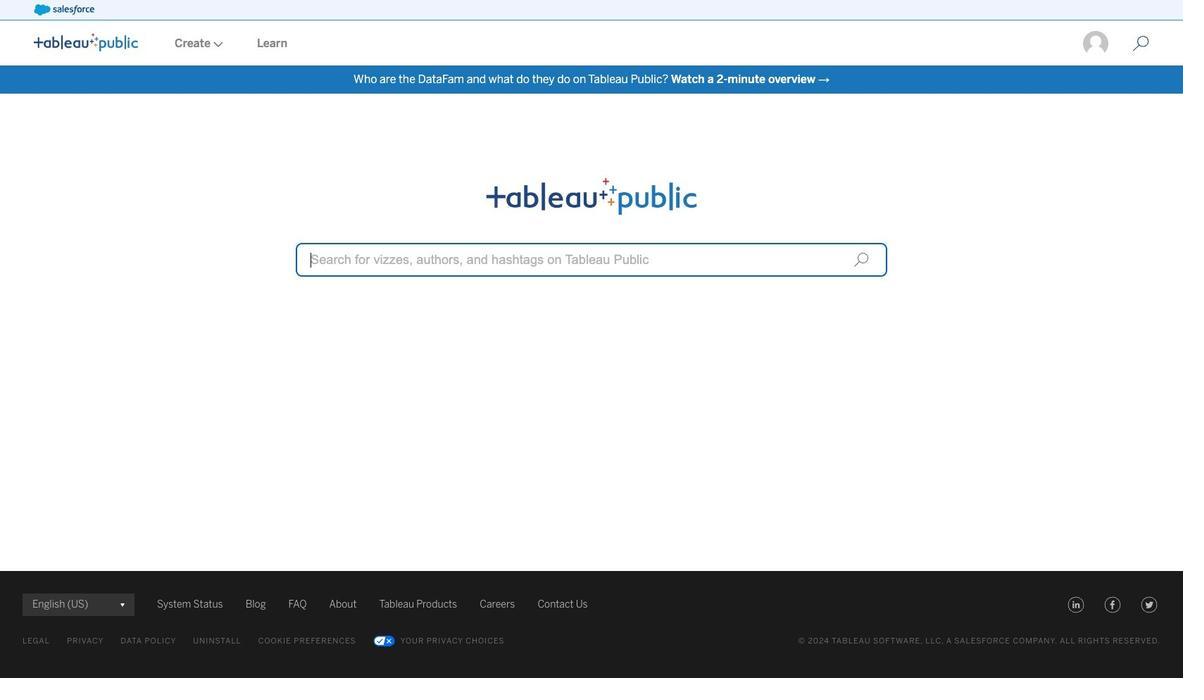 Task type: locate. For each thing, give the bounding box(es) containing it.
salesforce logo image
[[34, 4, 94, 15]]

gary.orlando image
[[1082, 30, 1110, 58]]

Search input field
[[296, 243, 887, 277]]

go to search image
[[1115, 35, 1166, 52]]



Task type: vqa. For each thing, say whether or not it's contained in the screenshot.
me
no



Task type: describe. For each thing, give the bounding box(es) containing it.
search image
[[853, 252, 869, 268]]

logo image
[[34, 33, 138, 51]]

create image
[[211, 42, 223, 47]]

selected language element
[[32, 594, 125, 616]]



